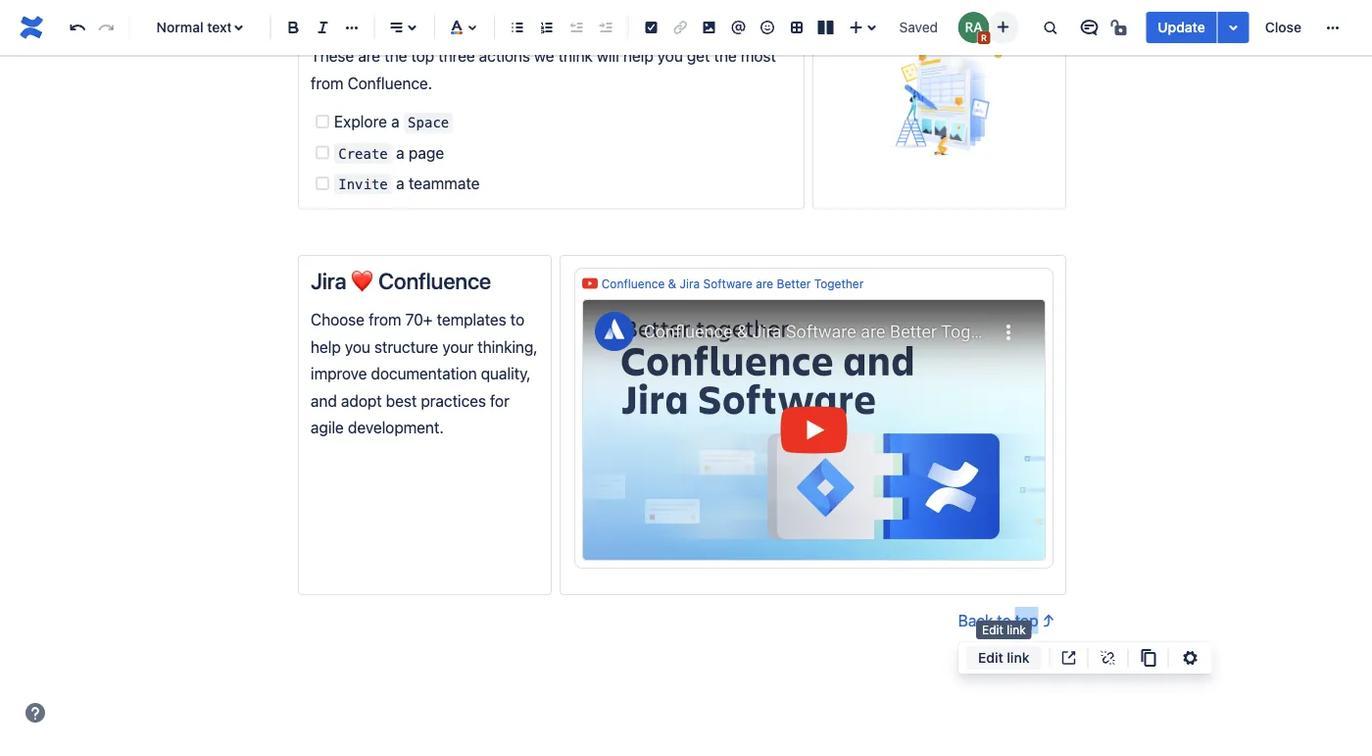 Task type: locate. For each thing, give the bounding box(es) containing it.
1 horizontal spatial help
[[624, 47, 654, 66]]

invite a teammate
[[339, 174, 480, 193]]

2 vertical spatial a
[[396, 174, 405, 193]]

from inside the choose from 70+ templates to help you structure your thinking, improve documentation quality, and adopt best practices for agile development.
[[369, 311, 402, 329]]

1 vertical spatial help
[[311, 338, 341, 356]]

the up "confluence."
[[385, 47, 407, 66]]

structure
[[375, 338, 439, 356]]

edit link button
[[967, 647, 1042, 670]]

link
[[1007, 623, 1026, 636], [1007, 650, 1030, 666]]

to up thinking,
[[511, 311, 525, 329]]

top inside these are the top three actions we think will help you get the most from confluence.
[[411, 47, 435, 66]]

1 horizontal spatial jira
[[680, 277, 700, 291]]

are
[[358, 47, 380, 66], [756, 277, 774, 291]]

a for teammate
[[396, 174, 405, 193]]

from down these
[[311, 74, 344, 93]]

0 vertical spatial a
[[391, 113, 400, 131]]

to inside the choose from 70+ templates to help you structure your thinking, improve documentation quality, and adopt best practices for agile development.
[[511, 311, 525, 329]]

are down more formatting icon
[[358, 47, 380, 66]]

link inside edit link tooltip
[[1007, 623, 1026, 636]]

❤️
[[351, 268, 374, 295]]

your
[[443, 338, 474, 356]]

will
[[597, 47, 620, 66]]

0 vertical spatial top
[[411, 47, 435, 66]]

practices
[[421, 392, 486, 410]]

the
[[385, 47, 407, 66], [714, 47, 737, 66]]

you left get
[[658, 47, 683, 66]]

confluence image
[[16, 12, 47, 43]]

2 link from the top
[[1007, 650, 1030, 666]]

teammate
[[409, 174, 480, 193]]

best
[[386, 392, 417, 410]]

add image, video, or file image
[[698, 16, 721, 39]]

0 horizontal spatial are
[[358, 47, 380, 66]]

0 vertical spatial from
[[311, 74, 344, 93]]

back to top ⤴
[[959, 612, 1055, 630]]

edit link inside button
[[979, 650, 1030, 666]]

1 horizontal spatial from
[[369, 311, 402, 329]]

text
[[207, 19, 232, 35]]

jira
[[311, 268, 347, 295], [680, 277, 700, 291]]

a left page
[[396, 143, 405, 162]]

help right will
[[624, 47, 654, 66]]

choose from 70+ templates to help you structure your thinking, improve documentation quality, and adopt best practices for agile development.
[[311, 311, 542, 437]]

unlink image
[[1097, 647, 1120, 670]]

0 horizontal spatial from
[[311, 74, 344, 93]]

edit inside tooltip
[[983, 623, 1004, 636]]

top
[[411, 47, 435, 66], [1016, 612, 1039, 630]]

improve
[[311, 365, 367, 383]]

1 vertical spatial from
[[369, 311, 402, 329]]

edit link up "edit link" button
[[983, 623, 1026, 636]]

jira left ❤️
[[311, 268, 347, 295]]

help down choose
[[311, 338, 341, 356]]

0 vertical spatial link
[[1007, 623, 1026, 636]]

confluence & jira software are better together link
[[602, 277, 864, 291]]

0 vertical spatial edit
[[983, 623, 1004, 636]]

comment icon image
[[1078, 16, 1102, 39]]

help inside these are the top three actions we think will help you get the most from confluence.
[[624, 47, 654, 66]]

from
[[311, 74, 344, 93], [369, 311, 402, 329]]

link down edit link tooltip
[[1007, 650, 1030, 666]]

edit link tooltip
[[977, 620, 1032, 639]]

1 vertical spatial you
[[345, 338, 371, 356]]

you up improve
[[345, 338, 371, 356]]

0 horizontal spatial top
[[411, 47, 435, 66]]

1 horizontal spatial are
[[756, 277, 774, 291]]

align right image
[[385, 16, 409, 39]]

top left the ⤴
[[1016, 612, 1039, 630]]

adopt
[[341, 392, 382, 410]]

edit
[[983, 623, 1004, 636], [979, 650, 1004, 666]]

go to link preferences image
[[1179, 647, 1203, 670]]

1 vertical spatial top
[[1016, 612, 1039, 630]]

2 the from the left
[[714, 47, 737, 66]]

edit link
[[983, 623, 1026, 636], [979, 650, 1030, 666]]

layouts image
[[814, 16, 838, 39]]

edit inside button
[[979, 650, 1004, 666]]

are left better
[[756, 277, 774, 291]]

bullet list ⌘⇧8 image
[[506, 16, 529, 39]]

0 horizontal spatial you
[[345, 338, 371, 356]]

a
[[391, 113, 400, 131], [396, 143, 405, 162], [396, 174, 405, 193]]

quality,
[[481, 365, 531, 383]]

indent tab image
[[594, 16, 617, 39]]

to
[[511, 311, 525, 329], [998, 612, 1012, 630]]

1 vertical spatial are
[[756, 277, 774, 291]]

most
[[741, 47, 776, 66]]

top left three
[[411, 47, 435, 66]]

normal
[[157, 19, 204, 35]]

templates
[[437, 311, 507, 329]]

0 vertical spatial edit link
[[983, 623, 1026, 636]]

0 vertical spatial help
[[624, 47, 654, 66]]

0 vertical spatial you
[[658, 47, 683, 66]]

1 horizontal spatial to
[[998, 612, 1012, 630]]

link inside "edit link" button
[[1007, 650, 1030, 666]]

1 horizontal spatial the
[[714, 47, 737, 66]]

from left 70+
[[369, 311, 402, 329]]

1 vertical spatial edit
[[979, 650, 1004, 666]]

italic ⌘i image
[[311, 16, 335, 39]]

0 horizontal spatial to
[[511, 311, 525, 329]]

0 vertical spatial are
[[358, 47, 380, 66]]

link up "edit link" button
[[1007, 623, 1026, 636]]

1 link from the top
[[1007, 623, 1026, 636]]

confluence
[[379, 268, 491, 295], [602, 277, 665, 291]]

together
[[815, 277, 864, 291]]

these are the top three actions we think will help you get the most from confluence.
[[311, 47, 780, 93]]

the right get
[[714, 47, 737, 66]]

0 horizontal spatial the
[[385, 47, 407, 66]]

1 vertical spatial link
[[1007, 650, 1030, 666]]

redo ⌘⇧z image
[[95, 16, 118, 39]]

edit down edit link tooltip
[[979, 650, 1004, 666]]

actions
[[479, 47, 530, 66]]

confluence up 70+
[[379, 268, 491, 295]]

1 vertical spatial to
[[998, 612, 1012, 630]]

help
[[624, 47, 654, 66], [311, 338, 341, 356]]

link image
[[669, 16, 692, 39]]

thinking,
[[478, 338, 538, 356]]

a down create a page
[[396, 174, 405, 193]]

outdent ⇧tab image
[[565, 16, 588, 39]]

find and replace image
[[1039, 16, 1062, 39]]

1 horizontal spatial you
[[658, 47, 683, 66]]

these
[[311, 47, 354, 66]]

1 vertical spatial edit link
[[979, 650, 1030, 666]]

a up create a page
[[391, 113, 400, 131]]

confluence left '&'
[[602, 277, 665, 291]]

three
[[439, 47, 475, 66]]

adjust update settings image
[[1223, 16, 1246, 39]]

edit up "edit link" button
[[983, 623, 1004, 636]]

you
[[658, 47, 683, 66], [345, 338, 371, 356]]

0 horizontal spatial help
[[311, 338, 341, 356]]

emoji image
[[756, 16, 780, 39]]

you inside these are the top three actions we think will help you get the most from confluence.
[[658, 47, 683, 66]]

to right 'back'
[[998, 612, 1012, 630]]

0 vertical spatial to
[[511, 311, 525, 329]]

better
[[777, 277, 811, 291]]

bold ⌘b image
[[282, 16, 305, 39]]

invite
[[339, 177, 388, 193]]

normal text
[[157, 19, 232, 35]]

edit link down edit link tooltip
[[979, 650, 1030, 666]]

1 vertical spatial a
[[396, 143, 405, 162]]

for
[[490, 392, 510, 410]]

saved
[[900, 19, 939, 35]]

development.
[[348, 418, 444, 437]]

a for space
[[391, 113, 400, 131]]

jira right '&'
[[680, 277, 700, 291]]



Task type: describe. For each thing, give the bounding box(es) containing it.
create a page
[[339, 143, 444, 162]]

1 horizontal spatial confluence
[[602, 277, 665, 291]]

explore a space
[[334, 113, 449, 131]]

normal text button
[[138, 6, 262, 49]]

help inside the choose from 70+ templates to help you structure your thinking, improve documentation quality, and adopt best practices for agile development.
[[311, 338, 341, 356]]

confluence & jira software are better together
[[602, 277, 864, 291]]

we
[[534, 47, 554, 66]]

jira ❤️ confluence
[[311, 268, 491, 295]]

more image
[[1322, 16, 1345, 39]]

close button
[[1254, 12, 1314, 43]]

help image
[[24, 701, 47, 725]]

close
[[1266, 19, 1302, 35]]

mention image
[[727, 16, 751, 39]]

explore
[[334, 113, 387, 131]]

think
[[558, 47, 593, 66]]

software
[[704, 277, 753, 291]]

create
[[339, 146, 388, 162]]

get
[[687, 47, 710, 66]]

confluence.
[[348, 74, 432, 93]]

ruby anderson image
[[958, 12, 990, 43]]

page
[[409, 143, 444, 162]]

open link in a new tab image
[[1060, 647, 1078, 670]]

back to top ⤴ link
[[959, 612, 1055, 630]]

choose
[[311, 311, 365, 329]]

numbered list ⌘⇧7 image
[[535, 16, 559, 39]]

copy image
[[1137, 647, 1161, 670]]

a for page
[[396, 143, 405, 162]]

undo ⌘z image
[[66, 16, 89, 39]]

you inside the choose from 70+ templates to help you structure your thinking, improve documentation quality, and adopt best practices for agile development.
[[345, 338, 371, 356]]

1 the from the left
[[385, 47, 407, 66]]

agile
[[311, 418, 344, 437]]

documentation
[[371, 365, 477, 383]]

⤴
[[1043, 612, 1055, 630]]

70+
[[406, 311, 433, 329]]

space
[[408, 115, 449, 131]]

1 horizontal spatial top
[[1016, 612, 1039, 630]]

table image
[[785, 16, 809, 39]]

confluence image
[[16, 12, 47, 43]]

0 horizontal spatial confluence
[[379, 268, 491, 295]]

update button
[[1147, 12, 1218, 43]]

Main content area, start typing to enter text. text field
[[298, 0, 1073, 635]]

action item image
[[640, 16, 663, 39]]

0 horizontal spatial jira
[[311, 268, 347, 295]]

&
[[668, 277, 677, 291]]

more formatting image
[[340, 16, 364, 39]]

from inside these are the top three actions we think will help you get the most from confluence.
[[311, 74, 344, 93]]

edit link inside tooltip
[[983, 623, 1026, 636]]

update
[[1158, 19, 1206, 35]]

are inside these are the top three actions we think will help you get the most from confluence.
[[358, 47, 380, 66]]

back
[[959, 612, 994, 630]]

invite to edit image
[[992, 15, 1015, 39]]

and
[[311, 392, 337, 410]]

no restrictions image
[[1109, 16, 1133, 39]]



Task type: vqa. For each thing, say whether or not it's contained in the screenshot.
Problem Statement on the left
no



